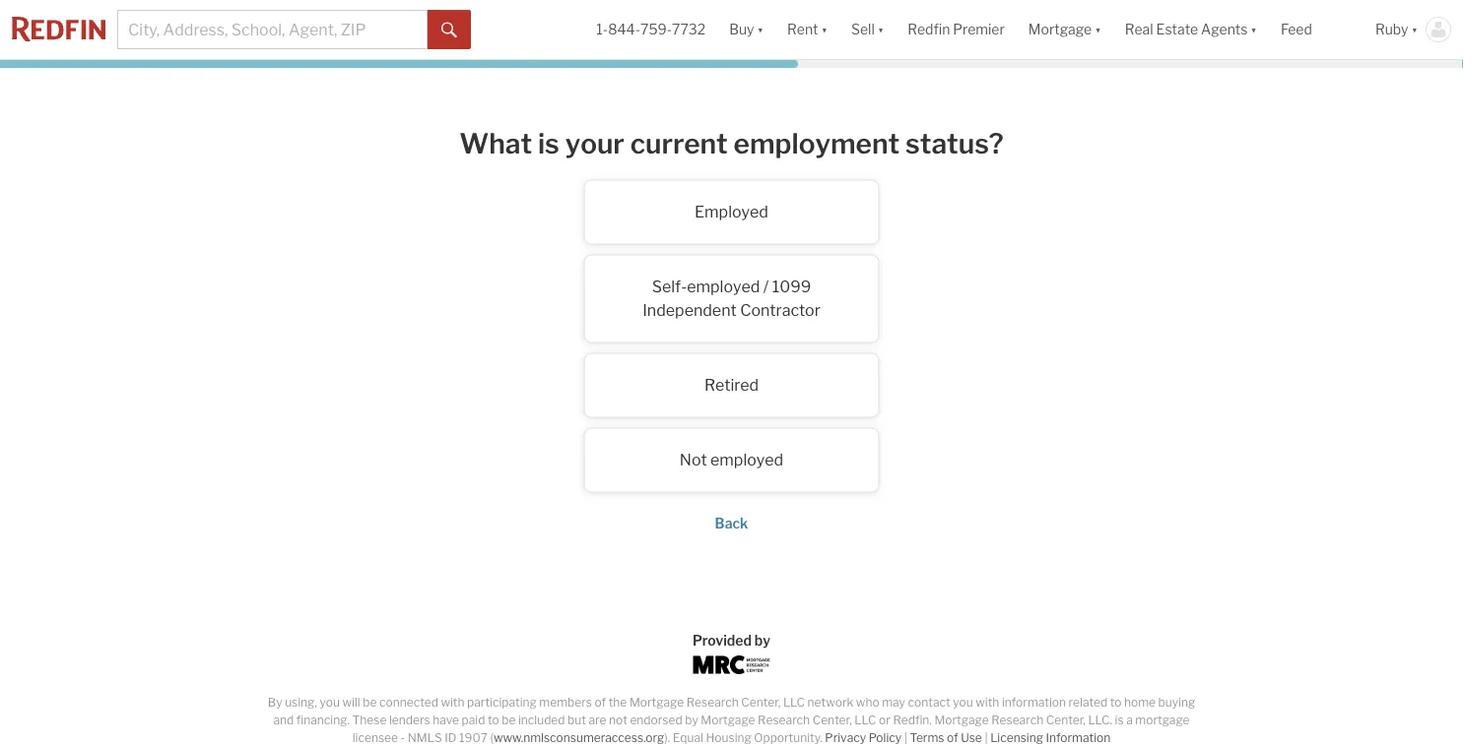 Task type: vqa. For each thing, say whether or not it's contained in the screenshot.
first '▾'
yes



Task type: describe. For each thing, give the bounding box(es) containing it.
0 horizontal spatial is
[[538, 127, 560, 160]]

self-employed / 1099 independent contractor
[[643, 277, 821, 320]]

www.nmlsconsumeraccess.org
[[494, 732, 664, 746]]

are
[[589, 714, 606, 728]]

contact
[[908, 696, 951, 710]]

▾ for sell ▾
[[878, 21, 884, 38]]

related
[[1069, 696, 1108, 710]]

lenders
[[389, 714, 430, 728]]

back
[[715, 516, 748, 533]]

network
[[808, 696, 854, 710]]

▾ for ruby ▾
[[1412, 21, 1418, 38]]

what is your current employment status?
[[459, 127, 1004, 160]]

1 with from the left
[[441, 696, 465, 710]]

financing.
[[296, 714, 350, 728]]

by
[[268, 696, 282, 710]]

self-
[[652, 277, 687, 297]]

2 | from the left
[[985, 732, 988, 746]]

not
[[609, 714, 628, 728]]

mortgage inside dropdown button
[[1029, 21, 1092, 38]]

information
[[1046, 732, 1111, 746]]

rent
[[787, 21, 818, 38]]

▾ for buy ▾
[[757, 21, 764, 38]]

real
[[1125, 21, 1154, 38]]

0 horizontal spatial llc
[[783, 696, 805, 710]]

1-844-759-7732 link
[[596, 21, 706, 38]]

redfin premier
[[908, 21, 1005, 38]]

housing
[[706, 732, 752, 746]]

buy ▾
[[729, 21, 764, 38]]

(
[[490, 732, 494, 746]]

by using, you will be connected with participating members of the mortgage research center, llc network who may contact you with information related to home buying and financing. these lenders have paid to be included but are not endorsed by mortgage research center, llc or redfin. mortgage research center, llc. is a mortgage licensee - nmls id 1907 (
[[268, 696, 1196, 746]]

agents
[[1201, 21, 1248, 38]]

0 horizontal spatial research
[[687, 696, 739, 710]]

redfin
[[908, 21, 950, 38]]

privacy policy link
[[825, 732, 902, 746]]

1-
[[596, 21, 608, 38]]

licensing information link
[[991, 732, 1111, 746]]

not employed
[[680, 451, 784, 470]]

mortgage ▾
[[1029, 21, 1101, 38]]

is inside by using, you will be connected with participating members of the mortgage research center, llc network who may contact you with information related to home buying and financing. these lenders have paid to be included but are not endorsed by mortgage research center, llc or redfin. mortgage research center, llc. is a mortgage licensee - nmls id 1907 (
[[1115, 714, 1124, 728]]

0 horizontal spatial to
[[488, 714, 499, 728]]

provided by
[[693, 633, 771, 649]]

your
[[565, 127, 625, 160]]

www.nmlsconsumeraccess.org link
[[494, 732, 664, 746]]

1907
[[459, 732, 488, 746]]

0 horizontal spatial center,
[[741, 696, 781, 710]]

1 horizontal spatial center,
[[813, 714, 852, 728]]

www.nmlsconsumeraccess.org ). equal housing opportunity. privacy policy | terms of use | licensing information
[[494, 732, 1111, 746]]

or
[[879, 714, 891, 728]]

buy ▾ button
[[729, 0, 764, 59]]

back button
[[715, 516, 748, 533]]

ruby
[[1376, 21, 1409, 38]]

1099
[[772, 277, 811, 297]]

7732
[[672, 21, 706, 38]]

ruby ▾
[[1376, 21, 1418, 38]]

using,
[[285, 696, 317, 710]]

5 ▾ from the left
[[1251, 21, 1257, 38]]

contractor
[[740, 301, 821, 320]]

the
[[609, 696, 627, 710]]

▾ for rent ▾
[[821, 21, 828, 38]]

licensee
[[353, 732, 398, 746]]

759-
[[641, 21, 672, 38]]

1 vertical spatial be
[[502, 714, 516, 728]]

independent
[[643, 301, 737, 320]]

2 horizontal spatial center,
[[1046, 714, 1086, 728]]

2 with from the left
[[976, 696, 1000, 710]]

submit search image
[[442, 22, 457, 38]]

participating
[[467, 696, 537, 710]]

will
[[342, 696, 360, 710]]

premier
[[953, 21, 1005, 38]]

paid
[[462, 714, 485, 728]]



Task type: locate. For each thing, give the bounding box(es) containing it.
sell ▾
[[851, 21, 884, 38]]

privacy
[[825, 732, 866, 746]]

retired
[[704, 376, 759, 395]]

with up have
[[441, 696, 465, 710]]

844-
[[608, 21, 641, 38]]

0 horizontal spatial with
[[441, 696, 465, 710]]

endorsed
[[630, 714, 683, 728]]

employed
[[687, 277, 760, 297], [711, 451, 784, 470]]

real estate agents ▾ button
[[1113, 0, 1269, 59]]

▾
[[757, 21, 764, 38], [821, 21, 828, 38], [878, 21, 884, 38], [1095, 21, 1101, 38], [1251, 21, 1257, 38], [1412, 21, 1418, 38]]

estate
[[1156, 21, 1198, 38]]

).
[[664, 732, 670, 746]]

by up mortgage research center image
[[755, 633, 771, 649]]

4 ▾ from the left
[[1095, 21, 1101, 38]]

by inside by using, you will be connected with participating members of the mortgage research center, llc network who may contact you with information related to home buying and financing. these lenders have paid to be included but are not endorsed by mortgage research center, llc or redfin. mortgage research center, llc. is a mortgage licensee - nmls id 1907 (
[[685, 714, 698, 728]]

what
[[459, 127, 532, 160]]

opportunity.
[[754, 732, 823, 746]]

1 horizontal spatial of
[[947, 732, 958, 746]]

provided
[[693, 633, 752, 649]]

redfin.
[[893, 714, 932, 728]]

0 horizontal spatial of
[[595, 696, 606, 710]]

buying
[[1158, 696, 1196, 710]]

real estate agents ▾ link
[[1125, 0, 1257, 59]]

information
[[1002, 696, 1066, 710]]

2 you from the left
[[953, 696, 973, 710]]

1 vertical spatial is
[[1115, 714, 1124, 728]]

policy
[[869, 732, 902, 746]]

members
[[539, 696, 592, 710]]

feed
[[1281, 21, 1312, 38]]

1 horizontal spatial you
[[953, 696, 973, 710]]

these
[[352, 714, 387, 728]]

| right use at the bottom of the page
[[985, 732, 988, 746]]

|
[[904, 732, 907, 746], [985, 732, 988, 746]]

have
[[433, 714, 459, 728]]

center, up the "information"
[[1046, 714, 1086, 728]]

connected
[[379, 696, 438, 710]]

center, up opportunity.
[[741, 696, 781, 710]]

buy ▾ button
[[718, 0, 776, 59]]

1 horizontal spatial |
[[985, 732, 988, 746]]

is left a
[[1115, 714, 1124, 728]]

sell ▾ button
[[840, 0, 896, 59]]

feed button
[[1269, 0, 1364, 59]]

of inside by using, you will be connected with participating members of the mortgage research center, llc network who may contact you with information related to home buying and financing. these lenders have paid to be included but are not endorsed by mortgage research center, llc or redfin. mortgage research center, llc. is a mortgage licensee - nmls id 1907 (
[[595, 696, 606, 710]]

/
[[764, 277, 769, 297]]

sell ▾ button
[[851, 0, 884, 59]]

to up (
[[488, 714, 499, 728]]

research up 'housing'
[[687, 696, 739, 710]]

2 ▾ from the left
[[821, 21, 828, 38]]

1 horizontal spatial is
[[1115, 714, 1124, 728]]

▾ right sell
[[878, 21, 884, 38]]

not
[[680, 451, 707, 470]]

▾ left real
[[1095, 21, 1101, 38]]

0 vertical spatial llc
[[783, 696, 805, 710]]

mortgage left real
[[1029, 21, 1092, 38]]

is left your
[[538, 127, 560, 160]]

rent ▾ button
[[776, 0, 840, 59]]

sell
[[851, 21, 875, 38]]

llc.
[[1088, 714, 1113, 728]]

rent ▾ button
[[787, 0, 828, 59]]

mortgage
[[1029, 21, 1092, 38], [630, 696, 684, 710], [701, 714, 755, 728], [935, 714, 989, 728]]

use
[[961, 732, 982, 746]]

and
[[273, 714, 294, 728]]

mortgage research center image
[[693, 656, 770, 675]]

center, down "network"
[[813, 714, 852, 728]]

of left use at the bottom of the page
[[947, 732, 958, 746]]

what is your current employment status? option group
[[338, 180, 1126, 493]]

mortgage ▾ button
[[1029, 0, 1101, 59]]

licensing
[[991, 732, 1044, 746]]

buy
[[729, 21, 754, 38]]

you
[[320, 696, 340, 710], [953, 696, 973, 710]]

mortgage ▾ button
[[1017, 0, 1113, 59]]

included
[[518, 714, 565, 728]]

employed right not
[[711, 451, 784, 470]]

mortgage up use at the bottom of the page
[[935, 714, 989, 728]]

1 horizontal spatial to
[[1110, 696, 1122, 710]]

1 horizontal spatial research
[[758, 714, 810, 728]]

research up opportunity.
[[758, 714, 810, 728]]

2 horizontal spatial research
[[992, 714, 1044, 728]]

0 horizontal spatial |
[[904, 732, 907, 746]]

0 vertical spatial be
[[363, 696, 377, 710]]

6 ▾ from the left
[[1412, 21, 1418, 38]]

1 horizontal spatial llc
[[855, 714, 876, 728]]

0 vertical spatial to
[[1110, 696, 1122, 710]]

| down the redfin.
[[904, 732, 907, 746]]

0 vertical spatial employed
[[687, 277, 760, 297]]

by
[[755, 633, 771, 649], [685, 714, 698, 728]]

mortgage up 'housing'
[[701, 714, 755, 728]]

llc
[[783, 696, 805, 710], [855, 714, 876, 728]]

1 horizontal spatial be
[[502, 714, 516, 728]]

a
[[1127, 714, 1133, 728]]

llc up opportunity.
[[783, 696, 805, 710]]

1 | from the left
[[904, 732, 907, 746]]

rent ▾
[[787, 21, 828, 38]]

llc up privacy policy 'link'
[[855, 714, 876, 728]]

0 horizontal spatial be
[[363, 696, 377, 710]]

▾ right agents on the top right
[[1251, 21, 1257, 38]]

employed for not
[[711, 451, 784, 470]]

3 ▾ from the left
[[878, 21, 884, 38]]

0 vertical spatial by
[[755, 633, 771, 649]]

research
[[687, 696, 739, 710], [758, 714, 810, 728], [992, 714, 1044, 728]]

employed inside self-employed / 1099 independent contractor
[[687, 277, 760, 297]]

0 vertical spatial is
[[538, 127, 560, 160]]

City, Address, School, Agent, ZIP search field
[[117, 10, 428, 49]]

with up use at the bottom of the page
[[976, 696, 1000, 710]]

real estate agents ▾
[[1125, 21, 1257, 38]]

1 vertical spatial llc
[[855, 714, 876, 728]]

terms of use link
[[910, 732, 982, 746]]

1 vertical spatial by
[[685, 714, 698, 728]]

1 you from the left
[[320, 696, 340, 710]]

1 vertical spatial of
[[947, 732, 958, 746]]

mortgage
[[1136, 714, 1190, 728]]

1 horizontal spatial with
[[976, 696, 1000, 710]]

you up 'financing.'
[[320, 696, 340, 710]]

1 ▾ from the left
[[757, 21, 764, 38]]

1 vertical spatial employed
[[711, 451, 784, 470]]

of for terms
[[947, 732, 958, 746]]

but
[[568, 714, 586, 728]]

1 vertical spatial to
[[488, 714, 499, 728]]

equal
[[673, 732, 704, 746]]

you right contact
[[953, 696, 973, 710]]

id
[[445, 732, 457, 746]]

terms
[[910, 732, 945, 746]]

to
[[1110, 696, 1122, 710], [488, 714, 499, 728]]

▾ right buy
[[757, 21, 764, 38]]

0 vertical spatial of
[[595, 696, 606, 710]]

▾ right rent
[[821, 21, 828, 38]]

by up equal
[[685, 714, 698, 728]]

nmls
[[408, 732, 442, 746]]

home
[[1124, 696, 1156, 710]]

1-844-759-7732
[[596, 21, 706, 38]]

of for members
[[595, 696, 606, 710]]

employed up independent
[[687, 277, 760, 297]]

▾ right ruby
[[1412, 21, 1418, 38]]

with
[[441, 696, 465, 710], [976, 696, 1000, 710]]

be up these
[[363, 696, 377, 710]]

▾ for mortgage ▾
[[1095, 21, 1101, 38]]

-
[[401, 732, 405, 746]]

0 horizontal spatial you
[[320, 696, 340, 710]]

research up licensing
[[992, 714, 1044, 728]]

of left the
[[595, 696, 606, 710]]

be
[[363, 696, 377, 710], [502, 714, 516, 728]]

employment status?
[[734, 127, 1004, 160]]

employed for self-
[[687, 277, 760, 297]]

center,
[[741, 696, 781, 710], [813, 714, 852, 728], [1046, 714, 1086, 728]]

0 horizontal spatial by
[[685, 714, 698, 728]]

be down the participating
[[502, 714, 516, 728]]

to up llc.
[[1110, 696, 1122, 710]]

employed
[[695, 203, 769, 222]]

mortgage up endorsed
[[630, 696, 684, 710]]

1 horizontal spatial by
[[755, 633, 771, 649]]

redfin premier button
[[896, 0, 1017, 59]]



